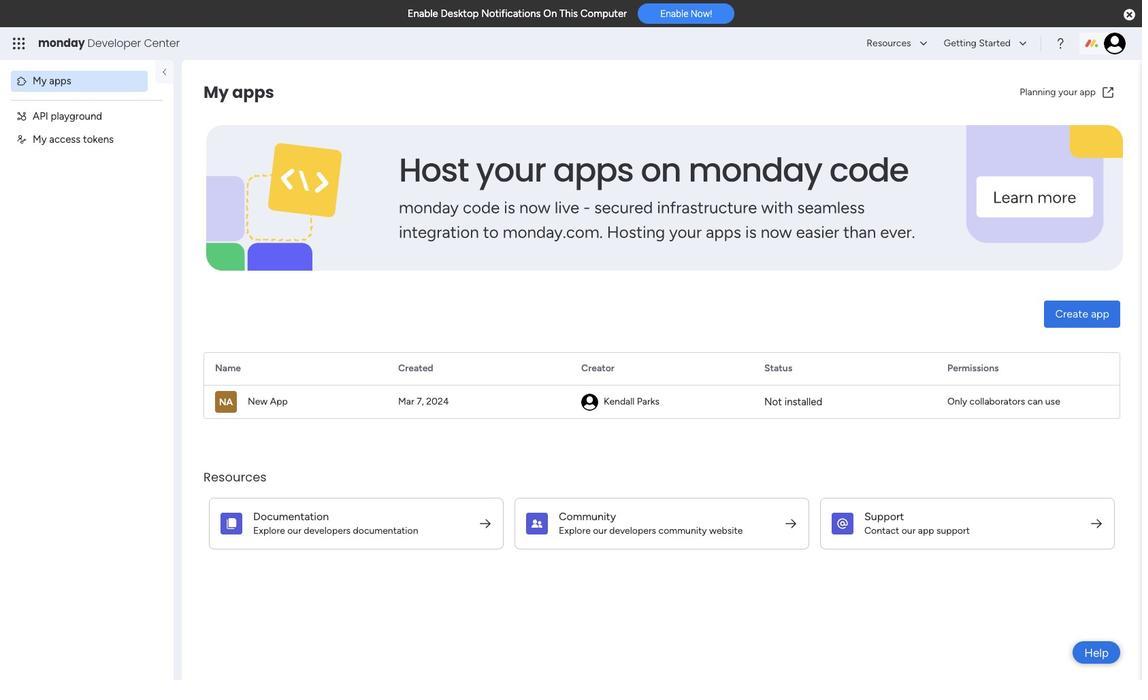 Task type: vqa. For each thing, say whether or not it's contained in the screenshot.
API
yes



Task type: locate. For each thing, give the bounding box(es) containing it.
0 vertical spatial app
[[1080, 86, 1096, 98]]

2 horizontal spatial our
[[902, 525, 916, 537]]

our inside community explore our developers community website
[[593, 525, 607, 537]]

tokens
[[83, 133, 114, 146]]

app inside "button"
[[1091, 307, 1109, 320]]

our inside support contact our app support
[[902, 525, 916, 537]]

2 vertical spatial app
[[918, 525, 934, 537]]

support
[[936, 525, 970, 537]]

1 horizontal spatial developers
[[609, 525, 656, 537]]

3 our from the left
[[902, 525, 916, 537]]

getting started button
[[936, 33, 1032, 54]]

1 explore from the left
[[253, 525, 285, 537]]

0 horizontal spatial enable
[[407, 7, 438, 20]]

row group
[[204, 353, 1120, 386]]

our for support
[[902, 525, 916, 537]]

app right your
[[1080, 86, 1096, 98]]

status
[[764, 363, 792, 374]]

collaborators
[[970, 396, 1025, 408]]

installed
[[784, 396, 822, 408]]

row group containing name
[[204, 353, 1120, 386]]

community
[[559, 510, 616, 523]]

explore down community
[[559, 525, 591, 537]]

1 our from the left
[[287, 525, 301, 537]]

help button
[[1073, 642, 1120, 664]]

1 horizontal spatial explore
[[559, 525, 591, 537]]

1 vertical spatial app
[[1091, 307, 1109, 320]]

2 developers from the left
[[609, 525, 656, 537]]

1 developers from the left
[[304, 525, 351, 537]]

monday developer center
[[38, 35, 180, 51]]

enable left desktop
[[407, 7, 438, 20]]

0 horizontal spatial kendall parks image
[[581, 394, 598, 411]]

explore inside community explore our developers community website
[[559, 525, 591, 537]]

kendall parks cell
[[570, 386, 670, 419]]

developers down community
[[609, 525, 656, 537]]

explore for community
[[559, 525, 591, 537]]

2 explore from the left
[[559, 525, 591, 537]]

on
[[543, 7, 557, 20]]

app left support
[[918, 525, 934, 537]]

this
[[559, 7, 578, 20]]

cell containing new app
[[204, 386, 299, 419]]

app
[[1080, 86, 1096, 98], [1091, 307, 1109, 320], [918, 525, 934, 537]]

create
[[1055, 307, 1088, 320]]

our right contact
[[902, 525, 916, 537]]

kendall parks image
[[1104, 33, 1126, 54], [581, 394, 598, 411]]

community
[[659, 525, 707, 537]]

1 horizontal spatial resources
[[867, 37, 911, 49]]

my access tokens
[[33, 133, 114, 146]]

api
[[33, 110, 48, 122]]

create app
[[1055, 307, 1109, 320]]

support contact our app support
[[864, 510, 970, 537]]

started
[[979, 37, 1011, 49]]

1 vertical spatial kendall parks image
[[581, 394, 598, 411]]

0 horizontal spatial our
[[287, 525, 301, 537]]

contact
[[864, 525, 899, 537]]

enable
[[407, 7, 438, 20], [660, 8, 688, 19]]

our inside documentation explore our developers documentation
[[287, 525, 301, 537]]

developers for community
[[609, 525, 656, 537]]

not installed row
[[204, 386, 1120, 420]]

name
[[215, 363, 241, 374]]

explore inside documentation explore our developers documentation
[[253, 525, 285, 537]]

0 horizontal spatial developers
[[304, 525, 351, 537]]

kendall parks image left 'kendall'
[[581, 394, 598, 411]]

enable now!
[[660, 8, 712, 19]]

enable inside button
[[660, 8, 688, 19]]

2 our from the left
[[593, 525, 607, 537]]

developers inside documentation explore our developers documentation
[[304, 525, 351, 537]]

mar 7, 2024
[[398, 396, 449, 408]]

row group inside not installed table
[[204, 353, 1120, 386]]

creator
[[581, 363, 614, 374]]

our down community
[[593, 525, 607, 537]]

cell
[[204, 386, 299, 419]]

developers down documentation
[[304, 525, 351, 537]]

my
[[33, 75, 47, 87], [203, 81, 229, 103], [33, 133, 47, 146]]

enable for enable desktop notifications on this computer
[[407, 7, 438, 20]]

1 horizontal spatial enable
[[660, 8, 688, 19]]

enable left now!
[[660, 8, 688, 19]]

help
[[1084, 646, 1109, 660]]

app right create
[[1091, 307, 1109, 320]]

7,
[[417, 396, 424, 408]]

kendall parks image down dapulse close image
[[1104, 33, 1126, 54]]

resources
[[867, 37, 911, 49], [203, 469, 267, 486]]

developers
[[304, 525, 351, 537], [609, 525, 656, 537]]

1 horizontal spatial kendall parks image
[[1104, 33, 1126, 54]]

documentation
[[353, 525, 418, 537]]

1 horizontal spatial our
[[593, 525, 607, 537]]

developers inside community explore our developers community website
[[609, 525, 656, 537]]

my apps
[[33, 75, 71, 87], [203, 81, 274, 103]]

can
[[1028, 396, 1043, 408]]

app inside button
[[1080, 86, 1096, 98]]

our down documentation
[[287, 525, 301, 537]]

0 horizontal spatial resources
[[203, 469, 267, 486]]

0 horizontal spatial explore
[[253, 525, 285, 537]]

0 vertical spatial resources
[[867, 37, 911, 49]]

explore
[[253, 525, 285, 537], [559, 525, 591, 537]]

apps
[[49, 75, 71, 87], [232, 81, 274, 103]]

kendall parks
[[604, 396, 659, 408]]

help image
[[1054, 37, 1067, 50]]

api playground
[[33, 110, 102, 122]]

planning
[[1020, 86, 1056, 98]]

playground
[[51, 110, 102, 122]]

explore down documentation
[[253, 525, 285, 537]]

desktop
[[441, 7, 479, 20]]

our
[[287, 525, 301, 537], [593, 525, 607, 537], [902, 525, 916, 537]]

app
[[270, 396, 288, 408]]

documentation
[[253, 510, 329, 523]]



Task type: describe. For each thing, give the bounding box(es) containing it.
only
[[947, 396, 967, 408]]

na
[[219, 397, 233, 408]]

mar
[[398, 396, 414, 408]]

community explore our developers community website
[[559, 510, 743, 537]]

access
[[49, 133, 81, 146]]

new
[[248, 396, 268, 408]]

explore for documentation
[[253, 525, 285, 537]]

your
[[1058, 86, 1077, 98]]

getting started
[[944, 37, 1011, 49]]

developers for documentation
[[304, 525, 351, 537]]

1 vertical spatial resources
[[203, 469, 267, 486]]

kendall parks image inside cell
[[581, 394, 598, 411]]

our for documentation
[[287, 525, 301, 537]]

now!
[[691, 8, 712, 19]]

0 vertical spatial kendall parks image
[[1104, 33, 1126, 54]]

resources button
[[858, 33, 933, 54]]

computer
[[580, 7, 627, 20]]

0 horizontal spatial my apps
[[33, 75, 71, 87]]

0 horizontal spatial apps
[[49, 75, 71, 87]]

use
[[1045, 396, 1060, 408]]

enable desktop notifications on this computer
[[407, 7, 627, 20]]

enable for enable now!
[[660, 8, 688, 19]]

select product image
[[12, 37, 26, 50]]

center
[[144, 35, 180, 51]]

planning your app button
[[1014, 82, 1120, 103]]

app inside support contact our app support
[[918, 525, 934, 537]]

enable now! button
[[638, 4, 735, 24]]

not installed table
[[203, 352, 1120, 420]]

new app
[[248, 396, 288, 408]]

monday code is now live - secured infrastructure with seamless integration to monday.com. hosting your apps is now easier than ever. image
[[206, 125, 1123, 271]]

permissions
[[947, 363, 999, 374]]

1 horizontal spatial apps
[[232, 81, 274, 103]]

notifications
[[481, 7, 541, 20]]

1 horizontal spatial my apps
[[203, 81, 274, 103]]

only collaborators can use
[[947, 396, 1060, 408]]

kendall
[[604, 396, 635, 408]]

documentation explore our developers documentation
[[253, 510, 418, 537]]

2024
[[426, 396, 449, 408]]

parks
[[637, 396, 659, 408]]

resources inside dropdown button
[[867, 37, 911, 49]]

our for community
[[593, 525, 607, 537]]

not installed
[[764, 396, 822, 408]]

website
[[709, 525, 743, 537]]

dapulse close image
[[1124, 8, 1135, 22]]

created
[[398, 363, 433, 374]]

support
[[864, 510, 904, 523]]

create app button
[[1044, 301, 1120, 328]]

getting
[[944, 37, 976, 49]]

monday
[[38, 35, 85, 51]]

planning your app
[[1020, 86, 1096, 98]]

developer
[[87, 35, 141, 51]]

not
[[764, 396, 782, 408]]



